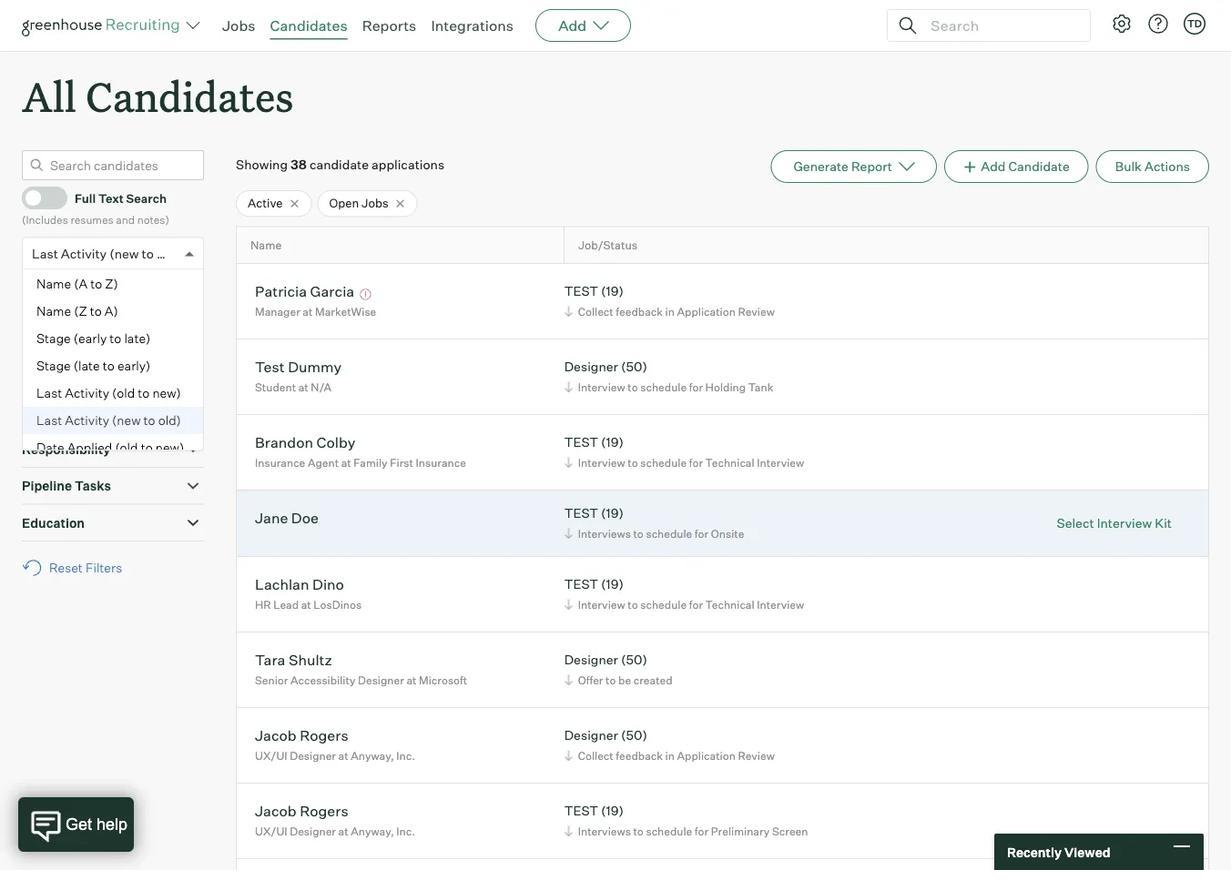 Task type: describe. For each thing, give the bounding box(es) containing it.
screen
[[772, 825, 808, 838]]

designer inside tara shultz senior accessibility designer at microsoft
[[358, 674, 404, 687]]

(early
[[74, 330, 107, 346]]

to inside "designer (50) interview to schedule for holding tank"
[[628, 380, 638, 394]]

1 vertical spatial last activity (new to old)
[[36, 412, 181, 428]]

candidate
[[310, 157, 369, 173]]

designer inside "designer (50) interview to schedule for holding tank"
[[564, 359, 618, 375]]

1 vertical spatial candidates
[[86, 69, 294, 123]]

applications
[[372, 157, 445, 173]]

colby
[[316, 433, 355, 451]]

to inside 'test (19) interviews to schedule for onsite'
[[633, 527, 644, 541]]

applied
[[67, 440, 112, 456]]

last for the topmost last activity (new to old) option
[[32, 246, 58, 262]]

1 vertical spatial old)
[[158, 412, 181, 428]]

viewed
[[1065, 844, 1111, 860]]

test for hr lead at losdinos
[[564, 577, 598, 593]]

candidates link
[[270, 16, 348, 35]]

n/a
[[311, 380, 331, 394]]

interviews to schedule for onsite link
[[562, 525, 749, 542]]

technical for lachlan dino
[[705, 598, 755, 612]]

ux/ui for test (19)
[[255, 825, 287, 838]]

recently viewed
[[1007, 844, 1111, 860]]

text
[[98, 191, 124, 205]]

showing
[[236, 157, 288, 173]]

full
[[75, 191, 96, 205]]

to inside designer (50) offer to be created
[[606, 674, 616, 687]]

0 vertical spatial (new
[[109, 246, 139, 262]]

at inside test dummy student at n/a
[[298, 380, 308, 394]]

new) for last activity (old to new)
[[152, 385, 181, 401]]

tasks
[[75, 478, 111, 494]]

new) for date applied (old to new)
[[155, 440, 184, 456]]

(19) inside the test (19) interviews to schedule for preliminary screen
[[601, 803, 624, 819]]

application type
[[22, 294, 127, 310]]

bulk
[[1115, 159, 1142, 175]]

jacob for test (19)
[[255, 802, 297, 820]]

checkmark image
[[30, 191, 44, 204]]

manager at marketwise
[[255, 305, 376, 318]]

report
[[851, 159, 892, 175]]

bulk actions
[[1115, 159, 1190, 175]]

reports link
[[362, 16, 417, 35]]

td button
[[1184, 13, 1206, 35]]

name (z to a) option
[[23, 298, 203, 325]]

1 vertical spatial (new
[[112, 412, 141, 428]]

type
[[96, 294, 127, 310]]

td
[[1187, 17, 1202, 30]]

last activity (old to new)
[[36, 385, 181, 401]]

all
[[22, 69, 76, 123]]

at inside tara shultz senior accessibility designer at microsoft
[[407, 674, 417, 687]]

(late
[[74, 358, 100, 374]]

(19) inside 'test (19) interviews to schedule for onsite'
[[601, 506, 624, 522]]

to inside "option"
[[138, 385, 150, 401]]

created
[[634, 674, 673, 687]]

designer (50) collect feedback in application review
[[564, 728, 775, 763]]

offer to be created link
[[562, 672, 677, 689]]

select interview kit
[[1057, 516, 1172, 532]]

designer inside designer (50) collect feedback in application review
[[564, 728, 618, 744]]

candidate
[[1009, 159, 1070, 175]]

collect for designer
[[578, 749, 614, 763]]

recently
[[1007, 844, 1062, 860]]

stage (late to early)
[[36, 358, 151, 374]]

z)
[[105, 276, 118, 292]]

open jobs
[[329, 196, 389, 211]]

interview inside "designer (50) interview to schedule for holding tank"
[[578, 380, 625, 394]]

patricia garcia
[[255, 282, 354, 300]]

review for (50)
[[738, 749, 775, 763]]

at inside lachlan dino hr lead at losdinos
[[301, 598, 311, 612]]

jacob rogers ux/ui designer at anyway, inc. for designer (50)
[[255, 726, 415, 763]]

designer (50) offer to be created
[[564, 652, 673, 687]]

accessibility
[[291, 674, 356, 687]]

generate
[[794, 159, 849, 175]]

1 vertical spatial last activity (new to old) option
[[23, 407, 203, 434]]

test (19) interviews to schedule for preliminary screen
[[564, 803, 808, 838]]

0 vertical spatial candidates
[[270, 16, 348, 35]]

name (z to a)
[[36, 303, 118, 319]]

application for test (19)
[[677, 305, 736, 318]]

jacob rogers link for designer (50)
[[255, 726, 349, 747]]

test dummy link
[[255, 358, 342, 379]]

kit
[[1155, 516, 1172, 532]]

agent
[[308, 456, 339, 470]]

to inside option
[[143, 412, 155, 428]]

rogers for test (19)
[[300, 802, 349, 820]]

doe
[[291, 509, 319, 527]]

schedule for dino
[[640, 598, 687, 612]]

all candidates
[[22, 69, 294, 123]]

in for (19)
[[665, 305, 675, 318]]

test (19) collect feedback in application review
[[564, 283, 775, 318]]

2 insurance from the left
[[416, 456, 466, 470]]

jacob rogers ux/ui designer at anyway, inc. for test (19)
[[255, 802, 415, 838]]

interviews for test (19) interviews to schedule for preliminary screen
[[578, 825, 631, 838]]

education
[[22, 515, 85, 531]]

jacob for designer (50)
[[255, 726, 297, 745]]

(a
[[74, 276, 87, 292]]

select interview kit link
[[1057, 515, 1172, 533]]

showing 38 candidate applications
[[236, 157, 445, 173]]

for inside the test (19) interviews to schedule for preliminary screen
[[695, 825, 709, 838]]

application for designer (50)
[[677, 749, 736, 763]]

resumes
[[70, 213, 114, 226]]

ux/ui for designer (50)
[[255, 749, 287, 763]]

name for name (a to z)
[[36, 276, 71, 292]]

designer (50) interview to schedule for holding tank
[[564, 359, 773, 394]]

38
[[291, 157, 307, 173]]

(old for applied
[[115, 440, 138, 456]]

activity for the topmost last activity (new to old) option
[[61, 246, 107, 262]]

details
[[65, 368, 108, 384]]

1 vertical spatial jobs
[[362, 196, 389, 211]]

search
[[126, 191, 167, 205]]

responsibility
[[22, 441, 110, 457]]

test for insurance agent at family first insurance
[[564, 435, 598, 450]]

open
[[329, 196, 359, 211]]

dino
[[312, 575, 344, 593]]

date
[[36, 440, 64, 456]]

jane
[[255, 509, 288, 527]]

0 vertical spatial last activity (new to old) option
[[32, 246, 180, 262]]

pipeline tasks
[[22, 478, 111, 494]]

in for (50)
[[665, 749, 675, 763]]

manager
[[255, 305, 300, 318]]

integrations
[[431, 16, 514, 35]]

collect feedback in application review link for (19)
[[562, 303, 779, 320]]

test dummy student at n/a
[[255, 358, 342, 394]]

shultz
[[289, 651, 332, 669]]

last activity (old to new) option
[[23, 379, 203, 407]]

rogers for designer (50)
[[300, 726, 349, 745]]

last for the bottom last activity (new to old) option
[[36, 412, 62, 428]]

test (19) interviews to schedule for onsite
[[564, 506, 744, 541]]

for for dummy
[[689, 380, 703, 394]]

activity for last activity (old to new) "option"
[[65, 385, 109, 401]]

interview to schedule for technical interview link for colby
[[562, 454, 809, 471]]

application down name (a to z)
[[22, 294, 93, 310]]

profile
[[22, 368, 62, 384]]

profile details
[[22, 368, 108, 384]]

jane doe link
[[255, 509, 319, 530]]

jobs link
[[222, 16, 255, 35]]



Task type: locate. For each thing, give the bounding box(es) containing it.
in inside test (19) collect feedback in application review
[[665, 305, 675, 318]]

garcia
[[310, 282, 354, 300]]

stage for stage (early to late)
[[36, 330, 71, 346]]

3 test from the top
[[564, 506, 598, 522]]

inc. for designer (50)
[[396, 749, 415, 763]]

1 rogers from the top
[[300, 726, 349, 745]]

marketwise
[[315, 305, 376, 318]]

(includes
[[22, 213, 68, 226]]

(old
[[112, 385, 135, 401], [115, 440, 138, 456]]

1 vertical spatial test (19) interview to schedule for technical interview
[[564, 577, 804, 612]]

late)
[[124, 330, 151, 346]]

collect inside test (19) collect feedback in application review
[[578, 305, 614, 318]]

lachlan
[[255, 575, 309, 593]]

feedback for (50)
[[616, 749, 663, 763]]

(50) inside "designer (50) interview to schedule for holding tank"
[[621, 359, 647, 375]]

test inside test (19) collect feedback in application review
[[564, 283, 598, 299]]

jacob rogers link
[[255, 726, 349, 747], [255, 802, 349, 823]]

add
[[558, 16, 587, 35], [981, 159, 1006, 175]]

1 interviews from the top
[[578, 527, 631, 541]]

0 horizontal spatial jobs
[[22, 331, 52, 347]]

0 vertical spatial interview to schedule for technical interview link
[[562, 454, 809, 471]]

collect feedback in application review link up the test (19) interviews to schedule for preliminary screen
[[562, 747, 779, 765]]

0 vertical spatial collect
[[578, 305, 614, 318]]

add for add candidate
[[981, 159, 1006, 175]]

source
[[22, 405, 66, 420]]

0 vertical spatial review
[[738, 305, 775, 318]]

new) inside option
[[155, 440, 184, 456]]

stage
[[36, 330, 71, 346], [36, 358, 71, 374]]

0 vertical spatial anyway,
[[351, 749, 394, 763]]

feedback inside designer (50) collect feedback in application review
[[616, 749, 663, 763]]

notes)
[[137, 213, 169, 226]]

for for dino
[[689, 598, 703, 612]]

last activity (new to old) down last activity (old to new)
[[36, 412, 181, 428]]

to
[[142, 246, 154, 262], [90, 276, 102, 292], [90, 303, 102, 319], [110, 330, 121, 346], [103, 358, 115, 374], [628, 380, 638, 394], [138, 385, 150, 401], [143, 412, 155, 428], [141, 440, 153, 456], [628, 456, 638, 470], [633, 527, 644, 541], [628, 598, 638, 612], [606, 674, 616, 687], [633, 825, 644, 838]]

job/status
[[578, 238, 638, 252]]

last activity (new to old) option up the date applied (old to new)
[[23, 407, 203, 434]]

activity up "applied"
[[65, 412, 109, 428]]

0 vertical spatial new)
[[152, 385, 181, 401]]

4 test from the top
[[564, 577, 598, 593]]

stage inside 'option'
[[36, 358, 71, 374]]

lead
[[273, 598, 299, 612]]

interview to schedule for technical interview link down the interviews to schedule for onsite link
[[562, 596, 809, 614]]

application inside designer (50) collect feedback in application review
[[677, 749, 736, 763]]

1 vertical spatial interviews
[[578, 825, 631, 838]]

add candidate
[[981, 159, 1070, 175]]

1 vertical spatial in
[[665, 749, 675, 763]]

reset
[[49, 560, 83, 576]]

(50) up the be
[[621, 652, 647, 668]]

2 stage from the top
[[36, 358, 71, 374]]

2 (19) from the top
[[601, 435, 624, 450]]

1 vertical spatial interview to schedule for technical interview link
[[562, 596, 809, 614]]

new) down stage (late to early) 'option'
[[152, 385, 181, 401]]

activity down details
[[65, 385, 109, 401]]

0 vertical spatial (old
[[112, 385, 135, 401]]

schedule inside 'test (19) interviews to schedule for onsite'
[[646, 527, 692, 541]]

application up "designer (50) interview to schedule for holding tank"
[[677, 305, 736, 318]]

2 jacob from the top
[[255, 802, 297, 820]]

1 vertical spatial inc.
[[396, 825, 415, 838]]

lachlan dino hr lead at losdinos
[[255, 575, 362, 612]]

name (a to z)
[[36, 276, 118, 292]]

2 jacob rogers link from the top
[[255, 802, 349, 823]]

2 collect from the top
[[578, 749, 614, 763]]

1 collect from the top
[[578, 305, 614, 318]]

activity
[[61, 246, 107, 262], [65, 385, 109, 401], [65, 412, 109, 428]]

test (19) interview to schedule for technical interview for colby
[[564, 435, 804, 470]]

in up the test (19) interviews to schedule for preliminary screen
[[665, 749, 675, 763]]

0 vertical spatial rogers
[[300, 726, 349, 745]]

review inside test (19) collect feedback in application review
[[738, 305, 775, 318]]

schedule left the onsite
[[646, 527, 692, 541]]

0 vertical spatial activity
[[61, 246, 107, 262]]

(old down stage (late to early) 'option'
[[112, 385, 135, 401]]

1 jacob from the top
[[255, 726, 297, 745]]

insurance right first
[[416, 456, 466, 470]]

review for (19)
[[738, 305, 775, 318]]

interviews inside 'test (19) interviews to schedule for onsite'
[[578, 527, 631, 541]]

1 vertical spatial add
[[981, 159, 1006, 175]]

patricia garcia link
[[255, 282, 354, 303]]

in inside designer (50) collect feedback in application review
[[665, 749, 675, 763]]

last activity (new to old) up the z)
[[32, 246, 180, 262]]

interviews inside the test (19) interviews to schedule for preliminary screen
[[578, 825, 631, 838]]

candidate reports are now available! apply filters and select "view in app" element
[[771, 150, 937, 183]]

1 vertical spatial name
[[36, 276, 71, 292]]

1 vertical spatial technical
[[705, 598, 755, 612]]

interviews
[[578, 527, 631, 541], [578, 825, 631, 838]]

(50) down the be
[[621, 728, 647, 744]]

1 vertical spatial review
[[738, 749, 775, 763]]

(50) inside designer (50) offer to be created
[[621, 652, 647, 668]]

2 review from the top
[[738, 749, 775, 763]]

interview to schedule for holding tank link
[[562, 379, 778, 396]]

patricia garcia has been in application review for more than 5 days image
[[358, 289, 374, 300]]

hr
[[255, 598, 271, 612]]

application up the test (19) interviews to schedule for preliminary screen
[[677, 749, 736, 763]]

reset filters button
[[22, 551, 131, 585]]

(50) for test dummy
[[621, 359, 647, 375]]

last
[[32, 246, 58, 262], [36, 385, 62, 401], [36, 412, 62, 428]]

0 vertical spatial feedback
[[616, 305, 663, 318]]

1 horizontal spatial jobs
[[222, 16, 255, 35]]

candidates right jobs link
[[270, 16, 348, 35]]

1 anyway, from the top
[[351, 749, 394, 763]]

2 rogers from the top
[[300, 802, 349, 820]]

add inside popup button
[[558, 16, 587, 35]]

2 horizontal spatial jobs
[[362, 196, 389, 211]]

(19) up the interviews to schedule for onsite link
[[601, 506, 624, 522]]

(old inside "option"
[[112, 385, 135, 401]]

1 vertical spatial new)
[[155, 440, 184, 456]]

stage down the name (z to a) on the left top of page
[[36, 330, 71, 346]]

activity inside option
[[65, 412, 109, 428]]

test (19) interview to schedule for technical interview for dino
[[564, 577, 804, 612]]

activity for the bottom last activity (new to old) option
[[65, 412, 109, 428]]

(new down last activity (old to new) "option"
[[112, 412, 141, 428]]

schedule left preliminary
[[646, 825, 692, 838]]

inc.
[[396, 749, 415, 763], [396, 825, 415, 838]]

list box
[[23, 270, 203, 461]]

0 vertical spatial name
[[250, 238, 282, 252]]

generate report button
[[771, 150, 937, 183]]

1 vertical spatial jacob
[[255, 802, 297, 820]]

for for colby
[[689, 456, 703, 470]]

Search text field
[[926, 12, 1074, 39]]

test for manager at marketwise
[[564, 283, 598, 299]]

onsite
[[711, 527, 744, 541]]

interviews for test (19) interviews to schedule for onsite
[[578, 527, 631, 541]]

1 interview to schedule for technical interview link from the top
[[562, 454, 809, 471]]

test (19) interview to schedule for technical interview down the interviews to schedule for onsite link
[[564, 577, 804, 612]]

Search candidates field
[[22, 150, 204, 180]]

filters
[[86, 560, 122, 576]]

1 vertical spatial anyway,
[[351, 825, 394, 838]]

1 vertical spatial stage
[[36, 358, 71, 374]]

2 interviews from the top
[[578, 825, 631, 838]]

collect inside designer (50) collect feedback in application review
[[578, 749, 614, 763]]

1 review from the top
[[738, 305, 775, 318]]

schedule inside "designer (50) interview to schedule for holding tank"
[[640, 380, 687, 394]]

old) down last activity (old to new) "option"
[[158, 412, 181, 428]]

review up preliminary
[[738, 749, 775, 763]]

1 in from the top
[[665, 305, 675, 318]]

1 vertical spatial (old
[[115, 440, 138, 456]]

anyway, for test (19)
[[351, 825, 394, 838]]

at inside brandon colby insurance agent at family first insurance
[[341, 456, 351, 470]]

1 insurance from the left
[[255, 456, 305, 470]]

2 inc. from the top
[[396, 825, 415, 838]]

technical up the onsite
[[705, 456, 755, 470]]

0 vertical spatial add
[[558, 16, 587, 35]]

jobs up profile
[[22, 331, 52, 347]]

for left holding
[[689, 380, 703, 394]]

candidates
[[270, 16, 348, 35], [86, 69, 294, 123]]

date applied (old to new) option
[[23, 434, 203, 461]]

1 (50) from the top
[[621, 359, 647, 375]]

insurance down brandon
[[255, 456, 305, 470]]

jacob rogers ux/ui designer at anyway, inc.
[[255, 726, 415, 763], [255, 802, 415, 838]]

stage (early to late)
[[36, 330, 151, 346]]

test (19) interview to schedule for technical interview down interview to schedule for holding tank link
[[564, 435, 804, 470]]

1 jacob rogers ux/ui designer at anyway, inc. from the top
[[255, 726, 415, 763]]

be
[[618, 674, 631, 687]]

last up 'date'
[[36, 412, 62, 428]]

new) down last activity (old to new) "option"
[[155, 440, 184, 456]]

feedback
[[616, 305, 663, 318], [616, 749, 663, 763]]

designer
[[564, 359, 618, 375], [564, 652, 618, 668], [358, 674, 404, 687], [564, 728, 618, 744], [290, 749, 336, 763], [290, 825, 336, 838]]

0 vertical spatial technical
[[705, 456, 755, 470]]

activity inside "option"
[[65, 385, 109, 401]]

last activity (new to old) option
[[32, 246, 180, 262], [23, 407, 203, 434]]

tara shultz link
[[255, 651, 332, 672]]

interviews to schedule for preliminary screen link
[[562, 823, 813, 840]]

5 test from the top
[[564, 803, 598, 819]]

0 vertical spatial old)
[[157, 246, 180, 262]]

name down active
[[250, 238, 282, 252]]

3 (50) from the top
[[621, 728, 647, 744]]

collect for test
[[578, 305, 614, 318]]

feedback down created
[[616, 749, 663, 763]]

test
[[564, 283, 598, 299], [564, 435, 598, 450], [564, 506, 598, 522], [564, 577, 598, 593], [564, 803, 598, 819]]

1 vertical spatial collect feedback in application review link
[[562, 747, 779, 765]]

0 vertical spatial in
[[665, 305, 675, 318]]

2 jacob rogers ux/ui designer at anyway, inc. from the top
[[255, 802, 415, 838]]

1 vertical spatial (50)
[[621, 652, 647, 668]]

1 collect feedback in application review link from the top
[[562, 303, 779, 320]]

collect down job/status
[[578, 305, 614, 318]]

1 ux/ui from the top
[[255, 749, 287, 763]]

interview inside the select interview kit link
[[1097, 516, 1152, 532]]

1 vertical spatial collect
[[578, 749, 614, 763]]

brandon colby link
[[255, 433, 355, 454]]

lachlan dino link
[[255, 575, 344, 596]]

(new up name (a to z) option
[[109, 246, 139, 262]]

for inside "designer (50) interview to schedule for holding tank"
[[689, 380, 703, 394]]

to inside 'option'
[[103, 358, 115, 374]]

0 vertical spatial stage
[[36, 330, 71, 346]]

schedule up 'test (19) interviews to schedule for onsite'
[[640, 456, 687, 470]]

2 vertical spatial last
[[36, 412, 62, 428]]

(old inside option
[[115, 440, 138, 456]]

1 test from the top
[[564, 283, 598, 299]]

student
[[255, 380, 296, 394]]

2 ux/ui from the top
[[255, 825, 287, 838]]

configure image
[[1111, 13, 1133, 35]]

greenhouse recruiting image
[[22, 15, 186, 36]]

1 vertical spatial last
[[36, 385, 62, 401]]

first
[[390, 456, 413, 470]]

0 vertical spatial test (19) interview to schedule for technical interview
[[564, 435, 804, 470]]

last inside option
[[36, 412, 62, 428]]

(50) for jacob rogers
[[621, 728, 647, 744]]

0 vertical spatial ux/ui
[[255, 749, 287, 763]]

for up 'test (19) interviews to schedule for onsite'
[[689, 456, 703, 470]]

4 (19) from the top
[[601, 577, 624, 593]]

interview to schedule for technical interview link for dino
[[562, 596, 809, 614]]

tara shultz senior accessibility designer at microsoft
[[255, 651, 467, 687]]

name inside option
[[36, 276, 71, 292]]

interview to schedule for technical interview link up 'test (19) interviews to schedule for onsite'
[[562, 454, 809, 471]]

0 horizontal spatial add
[[558, 16, 587, 35]]

2 vertical spatial activity
[[65, 412, 109, 428]]

dummy
[[288, 358, 342, 376]]

technical
[[705, 456, 755, 470], [705, 598, 755, 612]]

last activity (new to old)
[[32, 246, 180, 262], [36, 412, 181, 428]]

stage left (late
[[36, 358, 71, 374]]

2 vertical spatial name
[[36, 303, 71, 319]]

(19) for hr lead at losdinos
[[601, 577, 624, 593]]

for left preliminary
[[695, 825, 709, 838]]

0 vertical spatial last activity (new to old)
[[32, 246, 180, 262]]

technical down the onsite
[[705, 598, 755, 612]]

(old for activity
[[112, 385, 135, 401]]

(19) for manager at marketwise
[[601, 283, 624, 299]]

None field
[[23, 238, 41, 269]]

jacob
[[255, 726, 297, 745], [255, 802, 297, 820]]

tara
[[255, 651, 285, 669]]

for inside 'test (19) interviews to schedule for onsite'
[[695, 527, 709, 541]]

anyway,
[[351, 749, 394, 763], [351, 825, 394, 838]]

offer
[[578, 674, 603, 687]]

1 technical from the top
[[705, 456, 755, 470]]

name for name
[[250, 238, 282, 252]]

0 horizontal spatial insurance
[[255, 456, 305, 470]]

actions
[[1145, 159, 1190, 175]]

2 interview to schedule for technical interview link from the top
[[562, 596, 809, 614]]

pipeline
[[22, 478, 72, 494]]

(19) inside test (19) collect feedback in application review
[[601, 283, 624, 299]]

2 vertical spatial (50)
[[621, 728, 647, 744]]

1 vertical spatial rogers
[[300, 802, 349, 820]]

test inside 'test (19) interviews to schedule for onsite'
[[564, 506, 598, 522]]

1 horizontal spatial add
[[981, 159, 1006, 175]]

feedback for (19)
[[616, 305, 663, 318]]

2 feedback from the top
[[616, 749, 663, 763]]

2 technical from the top
[[705, 598, 755, 612]]

0 vertical spatial jacob rogers link
[[255, 726, 349, 747]]

(old right "applied"
[[115, 440, 138, 456]]

and
[[116, 213, 135, 226]]

1 vertical spatial ux/ui
[[255, 825, 287, 838]]

schedule down the interviews to schedule for onsite link
[[640, 598, 687, 612]]

0 vertical spatial (50)
[[621, 359, 647, 375]]

candidates down jobs link
[[86, 69, 294, 123]]

(50) up interview to schedule for holding tank link
[[621, 359, 647, 375]]

activity up (a
[[61, 246, 107, 262]]

brandon colby insurance agent at family first insurance
[[255, 433, 466, 470]]

new) inside "option"
[[152, 385, 181, 401]]

name left (z
[[36, 303, 71, 319]]

name inside option
[[36, 303, 71, 319]]

1 vertical spatial jacob rogers ux/ui designer at anyway, inc.
[[255, 802, 415, 838]]

for down the interviews to schedule for onsite link
[[689, 598, 703, 612]]

collect feedback in application review link up "designer (50) interview to schedule for holding tank"
[[562, 303, 779, 320]]

collect down offer
[[578, 749, 614, 763]]

0 vertical spatial jobs
[[222, 16, 255, 35]]

stage (early to late) option
[[23, 325, 203, 352]]

jacob rogers link for test (19)
[[255, 802, 349, 823]]

new)
[[152, 385, 181, 401], [155, 440, 184, 456]]

anyway, for designer (50)
[[351, 749, 394, 763]]

2 collect feedback in application review link from the top
[[562, 747, 779, 765]]

generate report
[[794, 159, 892, 175]]

technical for brandon colby
[[705, 456, 755, 470]]

0 vertical spatial collect feedback in application review link
[[562, 303, 779, 320]]

0 vertical spatial inc.
[[396, 749, 415, 763]]

last activity (new to old) option up the z)
[[32, 246, 180, 262]]

1 vertical spatial activity
[[65, 385, 109, 401]]

losdinos
[[314, 598, 362, 612]]

feedback inside test (19) collect feedback in application review
[[616, 305, 663, 318]]

review up tank
[[738, 305, 775, 318]]

td button
[[1180, 9, 1209, 38]]

0 vertical spatial interviews
[[578, 527, 631, 541]]

date applied (old to new)
[[36, 440, 184, 456]]

old)
[[157, 246, 180, 262], [158, 412, 181, 428]]

1 vertical spatial feedback
[[616, 749, 663, 763]]

1 (19) from the top
[[601, 283, 624, 299]]

2 vertical spatial jobs
[[22, 331, 52, 347]]

list box containing name (a to z)
[[23, 270, 203, 461]]

(50)
[[621, 359, 647, 375], [621, 652, 647, 668], [621, 728, 647, 744]]

1 feedback from the top
[[616, 305, 663, 318]]

(19) down interview to schedule for holding tank link
[[601, 435, 624, 450]]

(19) down job/status
[[601, 283, 624, 299]]

tank
[[748, 380, 773, 394]]

jobs right open
[[362, 196, 389, 211]]

test inside the test (19) interviews to schedule for preliminary screen
[[564, 803, 598, 819]]

0 vertical spatial jacob rogers ux/ui designer at anyway, inc.
[[255, 726, 415, 763]]

2 test (19) interview to schedule for technical interview from the top
[[564, 577, 804, 612]]

(19) for insurance agent at family first insurance
[[601, 435, 624, 450]]

stage for stage (late to early)
[[36, 358, 71, 374]]

review
[[738, 305, 775, 318], [738, 749, 775, 763]]

schedule inside the test (19) interviews to schedule for preliminary screen
[[646, 825, 692, 838]]

1 horizontal spatial insurance
[[416, 456, 466, 470]]

schedule left holding
[[640, 380, 687, 394]]

1 stage from the top
[[36, 330, 71, 346]]

(19)
[[601, 283, 624, 299], [601, 435, 624, 450], [601, 506, 624, 522], [601, 577, 624, 593], [601, 803, 624, 819]]

2 anyway, from the top
[[351, 825, 394, 838]]

last down "(includes"
[[32, 246, 58, 262]]

3 (19) from the top
[[601, 506, 624, 522]]

designer inside designer (50) offer to be created
[[564, 652, 618, 668]]

schedule for colby
[[640, 456, 687, 470]]

select
[[1057, 516, 1094, 532]]

(19) up interviews to schedule for preliminary screen link
[[601, 803, 624, 819]]

name for name (z to a)
[[36, 303, 71, 319]]

2 in from the top
[[665, 749, 675, 763]]

patricia
[[255, 282, 307, 300]]

in up "designer (50) interview to schedule for holding tank"
[[665, 305, 675, 318]]

jobs left candidates link
[[222, 16, 255, 35]]

application inside test (19) collect feedback in application review
[[677, 305, 736, 318]]

5 (19) from the top
[[601, 803, 624, 819]]

ux/ui
[[255, 749, 287, 763], [255, 825, 287, 838]]

0 vertical spatial jacob
[[255, 726, 297, 745]]

name left (a
[[36, 276, 71, 292]]

2 test from the top
[[564, 435, 598, 450]]

1 vertical spatial jacob rogers link
[[255, 802, 349, 823]]

for left the onsite
[[695, 527, 709, 541]]

old) down notes)
[[157, 246, 180, 262]]

(50) inside designer (50) collect feedback in application review
[[621, 728, 647, 744]]

stage (late to early) option
[[23, 352, 203, 379]]

last inside "option"
[[36, 385, 62, 401]]

schedule for dummy
[[640, 380, 687, 394]]

to inside option
[[90, 303, 102, 319]]

at
[[303, 305, 313, 318], [298, 380, 308, 394], [341, 456, 351, 470], [301, 598, 311, 612], [407, 674, 417, 687], [338, 749, 348, 763], [338, 825, 348, 838]]

inc. for test (19)
[[396, 825, 415, 838]]

to inside the test (19) interviews to schedule for preliminary screen
[[633, 825, 644, 838]]

feedback up "designer (50) interview to schedule for holding tank"
[[616, 305, 663, 318]]

0 vertical spatial last
[[32, 246, 58, 262]]

(50) for tara shultz
[[621, 652, 647, 668]]

(19) down the interviews to schedule for onsite link
[[601, 577, 624, 593]]

add for add
[[558, 16, 587, 35]]

application
[[22, 294, 93, 310], [677, 305, 736, 318], [677, 749, 736, 763]]

stage inside option
[[36, 330, 71, 346]]

1 test (19) interview to schedule for technical interview from the top
[[564, 435, 804, 470]]

holding
[[705, 380, 746, 394]]

collect feedback in application review link for (50)
[[562, 747, 779, 765]]

1 inc. from the top
[[396, 749, 415, 763]]

name (a to z) option
[[23, 270, 203, 298]]

1 jacob rogers link from the top
[[255, 726, 349, 747]]

last down profile
[[36, 385, 62, 401]]

review inside designer (50) collect feedback in application review
[[738, 749, 775, 763]]

2 (50) from the top
[[621, 652, 647, 668]]

reports
[[362, 16, 417, 35]]

last for last activity (old to new) "option"
[[36, 385, 62, 401]]



Task type: vqa. For each thing, say whether or not it's contained in the screenshot.


